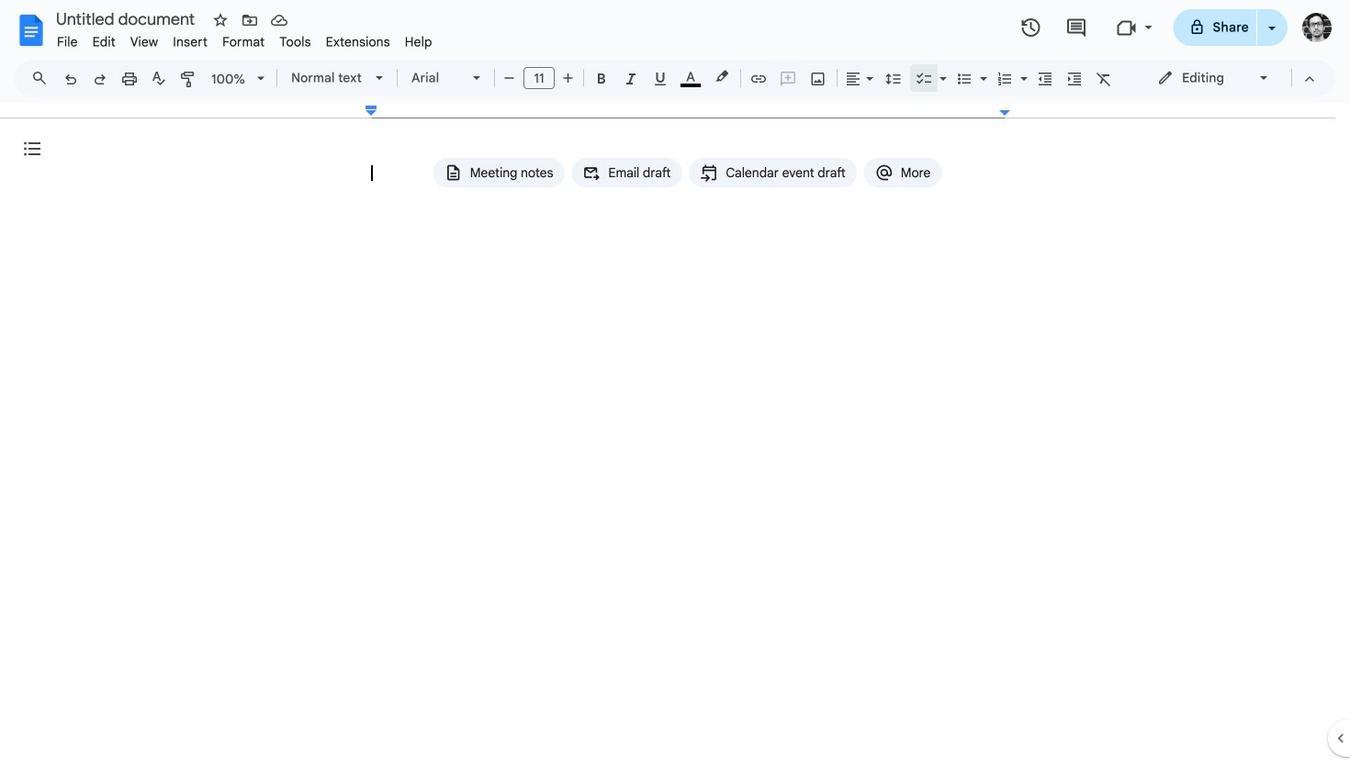 Task type: vqa. For each thing, say whether or not it's contained in the screenshot.
'INSERT IMAGE'
yes



Task type: locate. For each thing, give the bounding box(es) containing it.
italic (⌘i) image
[[622, 70, 641, 88]]

underline (⌘u) image
[[652, 70, 670, 88]]

increase indent (⌘+right bracket) image
[[1066, 70, 1084, 88]]

Menus field
[[23, 65, 63, 91]]

5 menu item from the left
[[215, 31, 272, 53]]

application
[[0, 0, 1351, 765]]

option
[[412, 65, 462, 91]]

menu bar
[[50, 24, 440, 54]]

Zoom text field
[[207, 66, 251, 92]]

docs home image
[[15, 14, 48, 47]]

print (⌘p) image
[[120, 70, 139, 88]]

2 menu item from the left
[[85, 31, 123, 53]]

bulleted list (⌘+shift+8) image
[[956, 70, 974, 88]]

checklist menu image
[[936, 66, 948, 73]]

6 menu item from the left
[[272, 31, 319, 53]]

add comment (⌘+option+m) image
[[779, 70, 798, 88]]

spelling and grammar check (⌘+option+x) image
[[150, 70, 168, 88]]

mode and view toolbar
[[1144, 60, 1325, 96]]

quick sharing actions image
[[1269, 27, 1277, 55]]

styles list. normal text selected. option
[[291, 65, 365, 91]]

menu bar inside menu bar banner
[[50, 24, 440, 54]]

insert image image
[[808, 65, 829, 91]]

last edit was seconds ago image
[[1021, 17, 1043, 39]]

insert link (⌘k) image
[[750, 70, 768, 88]]

document status: saved to drive. image
[[270, 11, 289, 29]]

Star checkbox
[[208, 7, 233, 33]]

1 menu item from the left
[[50, 31, 85, 53]]

line & paragraph spacing image
[[884, 65, 905, 91]]

menu item
[[50, 31, 85, 53], [85, 31, 123, 53], [123, 31, 166, 53], [166, 31, 215, 53], [215, 31, 272, 53], [272, 31, 319, 53], [319, 31, 398, 53], [398, 31, 440, 53]]

7 menu item from the left
[[319, 31, 398, 53]]

bold (⌘b) image
[[593, 70, 611, 88]]



Task type: describe. For each thing, give the bounding box(es) containing it.
share. private to only me. image
[[1190, 19, 1206, 35]]

menu bar banner
[[0, 0, 1351, 765]]

decrease indent (⌘+left bracket) image
[[1037, 70, 1055, 88]]

main toolbar
[[54, 0, 1172, 662]]

undo (⌘z) image
[[62, 70, 80, 88]]

highlight color image
[[712, 65, 732, 87]]

4 menu item from the left
[[166, 31, 215, 53]]

show document outline image
[[21, 138, 43, 160]]

3 menu item from the left
[[123, 31, 166, 53]]

Rename text field
[[50, 7, 206, 29]]

Font size text field
[[525, 67, 554, 89]]

Font size field
[[524, 67, 562, 90]]

hide the menus (ctrl+shift+f) image
[[1301, 70, 1320, 88]]

paint format image
[[179, 70, 198, 88]]

numbered list (⌘+shift+7) image
[[996, 70, 1015, 88]]

Zoom field
[[204, 65, 273, 93]]

redo (⌘y) image
[[91, 70, 109, 88]]

show all comments 0 new comments image
[[1066, 17, 1088, 39]]

option inside main toolbar
[[412, 65, 462, 91]]

text color image
[[681, 65, 701, 87]]

decrease font size (⌘+shift+comma) image
[[500, 69, 519, 87]]

move image
[[241, 11, 259, 29]]

star image
[[211, 11, 230, 29]]

8 menu item from the left
[[398, 31, 440, 53]]



